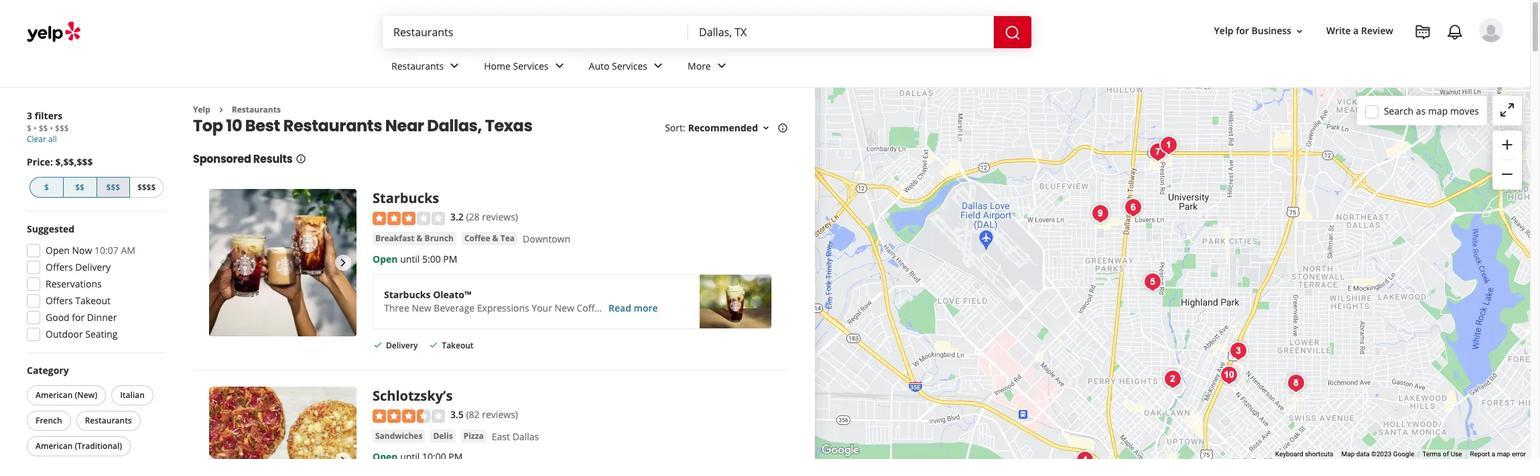 Task type: vqa. For each thing, say whether or not it's contained in the screenshot.
directions
no



Task type: describe. For each thing, give the bounding box(es) containing it.
three new beverage expressions your new coffee ritual
[[384, 302, 633, 314]]

for for business
[[1237, 24, 1250, 37]]

results
[[253, 152, 293, 167]]

yelp for business
[[1215, 24, 1292, 37]]

outdoor
[[46, 328, 83, 341]]

all
[[48, 133, 57, 145]]

mister o1 dallas image
[[1160, 366, 1187, 393]]

offers takeout
[[46, 294, 111, 307]]

the porch image
[[1225, 338, 1252, 365]]

map data ©2023 google
[[1342, 451, 1415, 458]]

sandwiches
[[376, 430, 423, 442]]

0 vertical spatial takeout
[[75, 294, 111, 307]]

24 chevron down v2 image for more
[[714, 58, 730, 74]]

recommended button
[[688, 122, 772, 134]]

pm
[[443, 253, 458, 265]]

keyboard shortcuts
[[1276, 451, 1334, 458]]

good
[[46, 311, 70, 324]]

terms of use link
[[1423, 451, 1463, 458]]

starbucks image
[[209, 189, 357, 337]]

now
[[72, 244, 92, 257]]

auto
[[589, 59, 610, 72]]

home services
[[484, 59, 549, 72]]

$$$ button
[[97, 177, 130, 198]]

downtown
[[523, 233, 571, 245]]

delis link
[[431, 430, 456, 443]]

24 chevron down v2 image for home services
[[552, 58, 568, 74]]

yelp for business button
[[1209, 19, 1311, 43]]

seating
[[85, 328, 118, 341]]

filters
[[35, 109, 63, 122]]

yelp for yelp link
[[193, 104, 210, 115]]

1 horizontal spatial restaurants link
[[381, 48, 474, 87]]

american (new) button
[[27, 386, 106, 406]]

home services link
[[474, 48, 578, 87]]

24 chevron down v2 image for auto services
[[650, 58, 667, 74]]

$ inside $ button
[[44, 182, 49, 193]]

starbucks for starbucks oleato™
[[384, 288, 431, 301]]

16 checkmark v2 image for delivery
[[373, 340, 384, 350]]

10:07
[[95, 244, 119, 257]]

east dallas
[[492, 430, 539, 443]]

1 slideshow element from the top
[[209, 189, 357, 337]]

breakfast & brunch
[[376, 233, 454, 244]]

reservations
[[46, 278, 102, 290]]

2 slideshow element from the top
[[209, 387, 357, 459]]

keyboard shortcuts button
[[1276, 450, 1334, 459]]

error
[[1513, 451, 1527, 458]]

until
[[400, 253, 420, 265]]

recommended
[[688, 122, 758, 134]]

read more
[[609, 302, 658, 314]]

american for american (traditional)
[[36, 441, 73, 452]]

notifications image
[[1448, 24, 1464, 40]]

(28
[[466, 211, 480, 224]]

delivery inside group
[[75, 261, 111, 274]]

starbucks oleato™
[[384, 288, 472, 301]]

0 vertical spatial 16 info v2 image
[[778, 123, 789, 134]]

shortcuts
[[1306, 451, 1334, 458]]

keyboard
[[1276, 451, 1304, 458]]

read
[[609, 302, 632, 314]]

sponsored results
[[193, 152, 293, 167]]

a for write
[[1354, 24, 1359, 37]]

1 horizontal spatial coffee
[[577, 302, 606, 314]]

delis
[[433, 430, 453, 442]]

sort:
[[665, 122, 686, 134]]

report a map error link
[[1471, 451, 1527, 458]]

24 chevron down v2 image
[[447, 58, 463, 74]]

american (new)
[[36, 390, 97, 401]]

$$ inside 3 filters $ • $$ • $$$ clear all
[[39, 123, 48, 134]]

3.2 star rating image
[[373, 212, 445, 225]]

1 vertical spatial delivery
[[386, 340, 418, 351]]

home
[[484, 59, 511, 72]]

16 chevron right v2 image
[[216, 104, 227, 115]]

reviews) for schlotzsky's
[[482, 409, 518, 421]]

restaurants inside restaurants "link"
[[392, 59, 444, 72]]

16 checkmark v2 image for takeout
[[429, 340, 439, 350]]

dinner
[[87, 311, 117, 324]]

best
[[245, 115, 280, 137]]

expressions
[[477, 302, 530, 314]]

none field find
[[394, 25, 678, 40]]

16 chevron down v2 image
[[761, 123, 772, 134]]

brad k. image
[[1480, 18, 1504, 42]]

1 vertical spatial takeout
[[442, 340, 474, 351]]

©2023
[[1372, 451, 1392, 458]]

pizza
[[464, 430, 484, 442]]

open for open until 5:00 pm
[[373, 253, 398, 265]]

category
[[27, 364, 69, 377]]

more link
[[677, 48, 741, 87]]

reviews) for starbucks
[[482, 211, 518, 224]]

breakfast
[[376, 233, 415, 244]]

sponsored
[[193, 152, 251, 167]]

italian button
[[111, 386, 153, 406]]

am
[[121, 244, 135, 257]]

three
[[384, 302, 410, 314]]

price:
[[27, 156, 53, 168]]

for for dinner
[[72, 311, 85, 324]]

open now 10:07 am
[[46, 244, 135, 257]]

report
[[1471, 451, 1491, 458]]

$ button
[[30, 177, 64, 198]]

map region
[[791, 0, 1541, 459]]

open for open now 10:07 am
[[46, 244, 70, 257]]

yelp for yelp for business
[[1215, 24, 1234, 37]]

(82
[[466, 409, 480, 421]]

Find text field
[[394, 25, 678, 40]]

delis button
[[431, 430, 456, 443]]

top 10 best restaurants near dallas, texas
[[193, 115, 533, 137]]

search
[[1385, 104, 1414, 117]]

price: $,$$,$$$ group
[[27, 156, 166, 200]]

hide image
[[1283, 370, 1310, 397]]

sandwiches link
[[373, 430, 425, 443]]

category group
[[24, 364, 166, 459]]

3.2 (28 reviews)
[[451, 211, 518, 224]]

none field near
[[699, 25, 984, 40]]

0 horizontal spatial restaurants link
[[232, 104, 281, 115]]

$$ button
[[64, 177, 97, 198]]

$$ inside button
[[75, 182, 84, 193]]

dallas,
[[427, 115, 482, 137]]

business categories element
[[381, 48, 1504, 87]]

(new)
[[75, 390, 97, 401]]

& for brunch
[[417, 233, 423, 244]]

breakfast & brunch link
[[373, 232, 457, 245]]

$,$$,$$$
[[55, 156, 93, 168]]

zoom out image
[[1500, 166, 1516, 183]]

beverage
[[434, 302, 475, 314]]

malai kitchen image
[[1145, 139, 1172, 166]]

services for home services
[[513, 59, 549, 72]]



Task type: locate. For each thing, give the bounding box(es) containing it.
1 vertical spatial a
[[1492, 451, 1496, 458]]

offers for offers takeout
[[46, 294, 73, 307]]

offers up reservations
[[46, 261, 73, 274]]

yelp left "16 chevron right v2" icon
[[193, 104, 210, 115]]

2 services from the left
[[612, 59, 648, 72]]

1 horizontal spatial a
[[1492, 451, 1496, 458]]

24 chevron down v2 image right auto services
[[650, 58, 667, 74]]

group containing suggested
[[23, 223, 166, 345]]

2 offers from the top
[[46, 294, 73, 307]]

0 vertical spatial delivery
[[75, 261, 111, 274]]

coffee down (28
[[465, 233, 490, 244]]

coffee & tea link
[[462, 232, 518, 245]]

as
[[1417, 104, 1426, 117]]

previous image
[[215, 453, 231, 459]]

coffee
[[465, 233, 490, 244], [577, 302, 606, 314]]

a for report
[[1492, 451, 1496, 458]]

0 horizontal spatial open
[[46, 244, 70, 257]]

1 24 chevron down v2 image from the left
[[552, 58, 568, 74]]

0 vertical spatial next image
[[335, 255, 351, 271]]

1 horizontal spatial •
[[50, 123, 53, 134]]

& inside "button"
[[417, 233, 423, 244]]

0 vertical spatial for
[[1237, 24, 1250, 37]]

0 horizontal spatial $$
[[39, 123, 48, 134]]

& for tea
[[493, 233, 499, 244]]

0 vertical spatial american
[[36, 390, 73, 401]]

clear all link
[[27, 133, 57, 145]]

$ down price:
[[44, 182, 49, 193]]

delivery down open now 10:07 am
[[75, 261, 111, 274]]

il bracco image
[[1156, 132, 1183, 159]]

1 none field from the left
[[394, 25, 678, 40]]

$$ down '$,$$,$$$'
[[75, 182, 84, 193]]

2 next image from the top
[[335, 453, 351, 459]]

near
[[385, 115, 424, 137]]

0 horizontal spatial services
[[513, 59, 549, 72]]

1 reviews) from the top
[[482, 211, 518, 224]]

0 horizontal spatial 16 info v2 image
[[295, 154, 306, 165]]

3.5
[[451, 409, 464, 421]]

sandwiches button
[[373, 430, 425, 443]]

24 chevron down v2 image inside home services link
[[552, 58, 568, 74]]

top
[[193, 115, 223, 137]]

0 vertical spatial group
[[1493, 131, 1523, 190]]

2 none field from the left
[[699, 25, 984, 40]]

0 vertical spatial map
[[1429, 104, 1449, 117]]

reviews) up east
[[482, 409, 518, 421]]

1 vertical spatial map
[[1498, 451, 1511, 458]]

1 vertical spatial offers
[[46, 294, 73, 307]]

1 horizontal spatial none field
[[699, 25, 984, 40]]

1 vertical spatial 16 info v2 image
[[295, 154, 306, 165]]

0 horizontal spatial new
[[412, 302, 432, 314]]

map
[[1342, 451, 1355, 458]]

american
[[36, 390, 73, 401], [36, 441, 73, 452]]

new right the your
[[555, 302, 575, 314]]

terms of use
[[1423, 451, 1463, 458]]

open until 5:00 pm
[[373, 253, 458, 265]]

breakfast & brunch button
[[373, 232, 457, 245]]

2 24 chevron down v2 image from the left
[[650, 58, 667, 74]]

5:00
[[422, 253, 441, 265]]

next image
[[335, 255, 351, 271], [335, 453, 351, 459]]

services for auto services
[[612, 59, 648, 72]]

2 • from the left
[[50, 123, 53, 134]]

open down suggested
[[46, 244, 70, 257]]

2 & from the left
[[493, 233, 499, 244]]

write a review
[[1327, 24, 1394, 37]]

1 next image from the top
[[335, 255, 351, 271]]

reviews) up tea
[[482, 211, 518, 224]]

1 horizontal spatial yelp
[[1215, 24, 1234, 37]]

open inside group
[[46, 244, 70, 257]]

restaurants link up near
[[381, 48, 474, 87]]

$$$
[[55, 123, 69, 134], [106, 182, 120, 193]]

0 horizontal spatial a
[[1354, 24, 1359, 37]]

16 checkmark v2 image down beverage at the bottom
[[429, 340, 439, 350]]

$ down '3'
[[27, 123, 31, 134]]

hungry belly image
[[1216, 362, 1243, 389]]

1 vertical spatial reviews)
[[482, 409, 518, 421]]

coffee & tea
[[465, 233, 515, 244]]

None field
[[394, 25, 678, 40], [699, 25, 984, 40]]

16 info v2 image
[[778, 123, 789, 134], [295, 154, 306, 165]]

16 chevron down v2 image
[[1295, 26, 1306, 37]]

delivery
[[75, 261, 111, 274], [386, 340, 418, 351]]

map right as
[[1429, 104, 1449, 117]]

previous image
[[215, 255, 231, 271]]

for inside button
[[1237, 24, 1250, 37]]

zoom in image
[[1500, 137, 1516, 153]]

3.5 star rating image
[[373, 409, 445, 423]]

open
[[46, 244, 70, 257], [373, 253, 398, 265]]

new
[[412, 302, 432, 314], [555, 302, 575, 314]]

of
[[1444, 451, 1450, 458]]

0 vertical spatial coffee
[[465, 233, 490, 244]]

1 vertical spatial next image
[[335, 453, 351, 459]]

1 horizontal spatial delivery
[[386, 340, 418, 351]]

$$$ right $$ button
[[106, 182, 120, 193]]

next image for first 'slideshow' element from the bottom of the page
[[335, 453, 351, 459]]

$$$$ button
[[130, 177, 164, 198]]

ritual
[[608, 302, 633, 314]]

french button
[[27, 411, 71, 431]]

yelp inside button
[[1215, 24, 1234, 37]]

& inside button
[[493, 233, 499, 244]]

1 vertical spatial coffee
[[577, 302, 606, 314]]

3
[[27, 109, 32, 122]]

more
[[634, 302, 658, 314]]

american (traditional)
[[36, 441, 122, 452]]

0 horizontal spatial 16 checkmark v2 image
[[373, 340, 384, 350]]

0 horizontal spatial none field
[[394, 25, 678, 40]]

open down 'breakfast'
[[373, 253, 398, 265]]

offers up good
[[46, 294, 73, 307]]

offers for offers delivery
[[46, 261, 73, 274]]

$ inside 3 filters $ • $$ • $$$ clear all
[[27, 123, 31, 134]]

group
[[1493, 131, 1523, 190], [23, 223, 166, 345]]

data
[[1357, 451, 1370, 458]]

map left error
[[1498, 451, 1511, 458]]

0 vertical spatial starbucks
[[373, 189, 439, 207]]

new down starbucks oleato™ on the bottom left of page
[[412, 302, 432, 314]]

coffee & tea button
[[462, 232, 518, 245]]

brunch
[[425, 233, 454, 244]]

good for dinner
[[46, 311, 117, 324]]

& left tea
[[493, 233, 499, 244]]

1 & from the left
[[417, 233, 423, 244]]

1 vertical spatial starbucks
[[384, 288, 431, 301]]

1 vertical spatial $$
[[75, 182, 84, 193]]

24 chevron down v2 image inside the 'more' link
[[714, 58, 730, 74]]

for
[[1237, 24, 1250, 37], [72, 311, 85, 324]]

auto services
[[589, 59, 648, 72]]

1 horizontal spatial takeout
[[442, 340, 474, 351]]

search image
[[1005, 25, 1021, 41]]

3 filters $ • $$ • $$$ clear all
[[27, 109, 69, 145]]

None search field
[[383, 16, 1035, 48]]

1 horizontal spatial 24 chevron down v2 image
[[650, 58, 667, 74]]

1 horizontal spatial $$$
[[106, 182, 120, 193]]

rodeo goat image
[[1072, 447, 1099, 459]]

american inside american (traditional) button
[[36, 441, 73, 452]]

coffee left read
[[577, 302, 606, 314]]

user actions element
[[1204, 17, 1523, 99]]

16 info v2 image right results
[[295, 154, 306, 165]]

1 american from the top
[[36, 390, 73, 401]]

texas
[[485, 115, 533, 137]]

0 horizontal spatial map
[[1429, 104, 1449, 117]]

1 • from the left
[[34, 123, 37, 134]]

0 vertical spatial yelp
[[1215, 24, 1234, 37]]

1 vertical spatial american
[[36, 441, 73, 452]]

dallas
[[513, 430, 539, 443]]

0 horizontal spatial yelp
[[193, 104, 210, 115]]

24 chevron down v2 image
[[552, 58, 568, 74], [650, 58, 667, 74], [714, 58, 730, 74]]

write
[[1327, 24, 1352, 37]]

2 new from the left
[[555, 302, 575, 314]]

projects image
[[1416, 24, 1432, 40]]

map for error
[[1498, 451, 1511, 458]]

tea
[[501, 233, 515, 244]]

0 vertical spatial restaurants link
[[381, 48, 474, 87]]

services right home
[[513, 59, 549, 72]]

1 horizontal spatial $$
[[75, 182, 84, 193]]

american inside american (new) button
[[36, 390, 73, 401]]

google image
[[819, 442, 863, 459]]

1 vertical spatial $$$
[[106, 182, 120, 193]]

takeout up the dinner
[[75, 294, 111, 307]]

hudson house image
[[1120, 194, 1147, 221]]

map for moves
[[1429, 104, 1449, 117]]

1 vertical spatial slideshow element
[[209, 387, 357, 459]]

0 horizontal spatial group
[[23, 223, 166, 345]]

1 horizontal spatial new
[[555, 302, 575, 314]]

Near text field
[[699, 25, 984, 40]]

0 vertical spatial $
[[27, 123, 31, 134]]

suggested
[[27, 223, 75, 235]]

3.5 (82 reviews)
[[451, 409, 518, 421]]

1 offers from the top
[[46, 261, 73, 274]]

1 horizontal spatial for
[[1237, 24, 1250, 37]]

2 american from the top
[[36, 441, 73, 452]]

0 horizontal spatial takeout
[[75, 294, 111, 307]]

3 24 chevron down v2 image from the left
[[714, 58, 730, 74]]

a
[[1354, 24, 1359, 37], [1492, 451, 1496, 458]]

$$$ inside button
[[106, 182, 120, 193]]

your
[[532, 302, 552, 314]]

restaurants button
[[76, 411, 141, 431]]

a right report
[[1492, 451, 1496, 458]]

map
[[1429, 104, 1449, 117], [1498, 451, 1511, 458]]

$$ down filters
[[39, 123, 48, 134]]

$
[[27, 123, 31, 134], [44, 182, 49, 193]]

offers delivery
[[46, 261, 111, 274]]

$$$$
[[137, 182, 156, 193]]

0 horizontal spatial 24 chevron down v2 image
[[552, 58, 568, 74]]

1 16 checkmark v2 image from the left
[[373, 340, 384, 350]]

$$$ down filters
[[55, 123, 69, 134]]

american down category
[[36, 390, 73, 401]]

2 reviews) from the top
[[482, 409, 518, 421]]

moves
[[1451, 104, 1480, 117]]

takeout down beverage at the bottom
[[442, 340, 474, 351]]

0 horizontal spatial •
[[34, 123, 37, 134]]

for inside group
[[72, 311, 85, 324]]

oleato™
[[433, 288, 472, 301]]

0 horizontal spatial delivery
[[75, 261, 111, 274]]

american for american (new)
[[36, 390, 73, 401]]

use
[[1451, 451, 1463, 458]]

(traditional)
[[75, 441, 122, 452]]

for left business
[[1237, 24, 1250, 37]]

1 vertical spatial $
[[44, 182, 49, 193]]

clear
[[27, 133, 46, 145]]

0 vertical spatial slideshow element
[[209, 189, 357, 337]]

restaurants link right "16 chevron right v2" icon
[[232, 104, 281, 115]]

1 horizontal spatial 16 checkmark v2 image
[[429, 340, 439, 350]]

starbucks up 'three'
[[384, 288, 431, 301]]

schlotzsky's
[[373, 387, 453, 405]]

1 horizontal spatial services
[[612, 59, 648, 72]]

16 info v2 image right 16 chevron down v2 image
[[778, 123, 789, 134]]

16 checkmark v2 image
[[373, 340, 384, 350], [429, 340, 439, 350]]

pizza button
[[461, 430, 487, 443]]

0 vertical spatial reviews)
[[482, 211, 518, 224]]

the honor bar image
[[1140, 269, 1166, 296]]

0 vertical spatial $$
[[39, 123, 48, 134]]

0 horizontal spatial for
[[72, 311, 85, 324]]

delivery down 'three'
[[386, 340, 418, 351]]

0 vertical spatial offers
[[46, 261, 73, 274]]

1 horizontal spatial &
[[493, 233, 499, 244]]

1 vertical spatial yelp
[[193, 104, 210, 115]]

american down french button
[[36, 441, 73, 452]]

next image for 1st 'slideshow' element
[[335, 255, 351, 271]]

1 horizontal spatial group
[[1493, 131, 1523, 190]]

1 vertical spatial for
[[72, 311, 85, 324]]

write a review link
[[1322, 19, 1399, 43]]

$$$ inside 3 filters $ • $$ • $$$ clear all
[[55, 123, 69, 134]]

0 vertical spatial a
[[1354, 24, 1359, 37]]

0 horizontal spatial $
[[27, 123, 31, 134]]

24 chevron down v2 image left auto
[[552, 58, 568, 74]]

yelp link
[[193, 104, 210, 115]]

1 horizontal spatial $
[[44, 182, 49, 193]]

reviews)
[[482, 211, 518, 224], [482, 409, 518, 421]]

terms
[[1423, 451, 1442, 458]]

1 horizontal spatial 16 info v2 image
[[778, 123, 789, 134]]

3.2
[[451, 211, 464, 224]]

for down offers takeout
[[72, 311, 85, 324]]

0 horizontal spatial coffee
[[465, 233, 490, 244]]

services right auto
[[612, 59, 648, 72]]

schlotzsky's link
[[373, 387, 453, 405]]

1 new from the left
[[412, 302, 432, 314]]

restaurants inside restaurants button
[[85, 415, 132, 426]]

2 horizontal spatial 24 chevron down v2 image
[[714, 58, 730, 74]]

a right write
[[1354, 24, 1359, 37]]

0 horizontal spatial $$$
[[55, 123, 69, 134]]

outdoor seating
[[46, 328, 118, 341]]

1 vertical spatial group
[[23, 223, 166, 345]]

10
[[226, 115, 242, 137]]

slideshow element
[[209, 189, 357, 337], [209, 387, 357, 459]]

price: $,$$,$$$
[[27, 156, 93, 168]]

rise soufflé - dallas image
[[1087, 200, 1114, 227]]

24 chevron down v2 image right more
[[714, 58, 730, 74]]

expand map image
[[1500, 102, 1516, 118]]

2 16 checkmark v2 image from the left
[[429, 340, 439, 350]]

google
[[1394, 451, 1415, 458]]

starbucks for starbucks
[[373, 189, 439, 207]]

1 horizontal spatial map
[[1498, 451, 1511, 458]]

0 horizontal spatial &
[[417, 233, 423, 244]]

& left the brunch
[[417, 233, 423, 244]]

24 chevron down v2 image inside auto services link
[[650, 58, 667, 74]]

starbucks up 3.2 star rating image
[[373, 189, 439, 207]]

1 services from the left
[[513, 59, 549, 72]]

1 vertical spatial restaurants link
[[232, 104, 281, 115]]

report a map error
[[1471, 451, 1527, 458]]

0 vertical spatial $$$
[[55, 123, 69, 134]]

coffee inside button
[[465, 233, 490, 244]]

yelp left business
[[1215, 24, 1234, 37]]

1 horizontal spatial open
[[373, 253, 398, 265]]

16 checkmark v2 image up schlotzsky's link
[[373, 340, 384, 350]]



